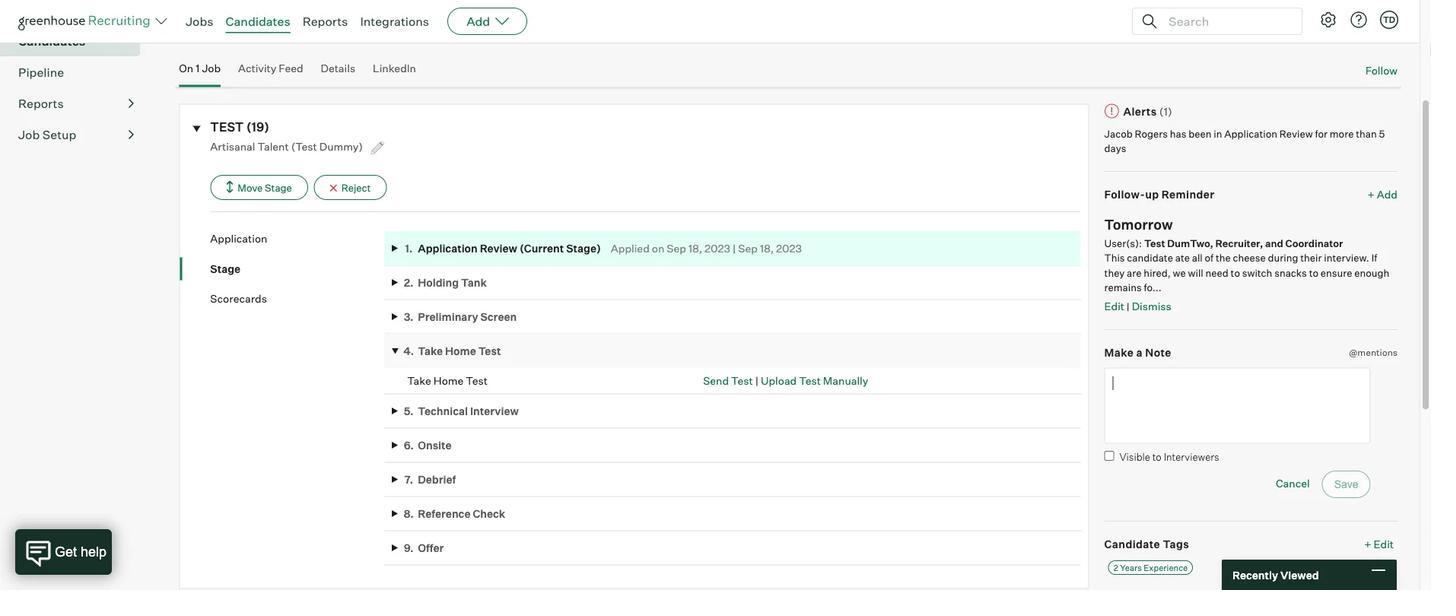Task type: locate. For each thing, give the bounding box(es) containing it.
to right 'visible'
[[1152, 452, 1162, 464]]

enough
[[1354, 267, 1389, 279]]

setup
[[42, 128, 76, 143]]

0 vertical spatial job
[[202, 62, 221, 75]]

1 vertical spatial edit
[[1374, 538, 1394, 552]]

1 horizontal spatial 18,
[[760, 242, 774, 255]]

3. preliminary screen
[[404, 311, 517, 324]]

ate
[[1175, 252, 1190, 264]]

application inside jacob rogers has been in application review for more than 5 days
[[1224, 128, 1277, 140]]

central
[[505, 11, 542, 25]]

upload
[[761, 375, 797, 388]]

0 vertical spatial home
[[445, 345, 476, 358]]

details
[[321, 62, 355, 75]]

1 18, from the left
[[688, 242, 702, 255]]

1 2023 from the left
[[705, 242, 730, 255]]

during
[[1268, 252, 1298, 264]]

review left for in the right top of the page
[[1280, 128, 1313, 140]]

application right in in the top right of the page
[[1224, 128, 1277, 140]]

reports link up details
[[303, 14, 348, 29]]

6.
[[404, 439, 414, 453]]

0 horizontal spatial candidates link
[[18, 32, 134, 51]]

user(s):
[[1104, 237, 1142, 250]]

0 vertical spatial candidates
[[226, 14, 290, 29]]

td
[[1383, 14, 1395, 25]]

0 vertical spatial a
[[202, 30, 208, 44]]

0 horizontal spatial reports
[[18, 96, 64, 112]]

2 vertical spatial add
[[1377, 188, 1398, 202]]

0 vertical spatial reports link
[[303, 14, 348, 29]]

|
[[733, 242, 736, 255], [1127, 301, 1130, 313], [755, 375, 759, 388]]

test down screen
[[478, 345, 501, 358]]

offer
[[418, 542, 444, 555]]

0 vertical spatial +
[[1368, 188, 1375, 202]]

stage right move
[[265, 182, 292, 194]]

1. application review (current stage)
[[405, 242, 601, 255]]

applied on  sep 18, 2023 | sep 18, 2023
[[611, 242, 802, 255]]

reports down pipeline
[[18, 96, 64, 112]]

(test
[[291, 140, 317, 153]]

candidates down sourcing
[[18, 34, 86, 49]]

7.
[[404, 473, 413, 487]]

td button
[[1377, 8, 1401, 32]]

to right need
[[1231, 267, 1240, 279]]

integrations
[[360, 14, 429, 29]]

1 vertical spatial stage
[[210, 263, 241, 276]]

add down jobs 'link'
[[179, 30, 200, 44]]

0 horizontal spatial stage
[[210, 263, 241, 276]]

add
[[466, 14, 490, 29], [179, 30, 200, 44], [1377, 188, 1398, 202]]

take right 4. on the bottom
[[418, 345, 443, 358]]

2 horizontal spatial to
[[1309, 267, 1318, 279]]

1 horizontal spatial candidates link
[[226, 14, 290, 29]]

0 horizontal spatial sep
[[667, 242, 686, 255]]

has
[[1170, 128, 1186, 140]]

edit
[[1104, 300, 1124, 314], [1374, 538, 1394, 552]]

are
[[1127, 267, 1142, 279]]

alerts (1)
[[1123, 105, 1172, 118]]

test inside tomorrow user(s): test dumtwo, recruiter, and coordinator this candidate ate all of the cheese during their interview. if they are hired, we will need to switch snacks to ensure enough remains fo... edit | dismiss
[[1144, 237, 1165, 250]]

artisanal talent (test dummy)
[[210, 140, 365, 153]]

0 horizontal spatial review
[[480, 242, 517, 255]]

add down 5
[[1377, 188, 1398, 202]]

home down 4. take home test
[[434, 375, 464, 388]]

0 horizontal spatial 18,
[[688, 242, 702, 255]]

reports link down pipeline link
[[18, 95, 134, 113]]

stage
[[265, 182, 292, 194], [210, 263, 241, 276]]

all
[[1192, 252, 1203, 264]]

reports up details
[[303, 14, 348, 29]]

add right (gmt- at the left of the page
[[466, 14, 490, 29]]

tomorrow
[[1104, 217, 1173, 234]]

2 555- from the left
[[363, 11, 388, 25]]

holding
[[418, 276, 459, 290]]

18,
[[688, 242, 702, 255], [760, 242, 774, 255]]

0 horizontal spatial job
[[18, 128, 40, 143]]

0 horizontal spatial |
[[733, 242, 736, 255]]

take down 4. on the bottom
[[407, 375, 431, 388]]

1 vertical spatial |
[[1127, 301, 1130, 313]]

+ for + edit
[[1364, 538, 1371, 552]]

of
[[1205, 252, 1214, 264]]

1 horizontal spatial sep
[[738, 242, 758, 255]]

a down jobs
[[202, 30, 208, 44]]

1 vertical spatial reports link
[[18, 95, 134, 113]]

1 horizontal spatial reports link
[[303, 14, 348, 29]]

1 vertical spatial candidates
[[18, 34, 86, 49]]

they
[[1104, 267, 1125, 279]]

+ add link
[[1368, 188, 1398, 202]]

0 vertical spatial add
[[466, 14, 490, 29]]

555-555-5555
[[339, 11, 414, 25]]

check
[[473, 508, 505, 521]]

1 horizontal spatial stage
[[265, 182, 292, 194]]

555- left the 5555
[[339, 11, 363, 25]]

add inside popup button
[[466, 14, 490, 29]]

review up tank
[[480, 242, 517, 255]]

0 horizontal spatial edit
[[1104, 300, 1124, 314]]

application up 2. holding tank
[[418, 242, 478, 255]]

0 horizontal spatial add
[[179, 30, 200, 44]]

dismiss link
[[1132, 300, 1171, 314]]

send test | upload test manually
[[703, 375, 868, 388]]

1 vertical spatial +
[[1364, 538, 1371, 552]]

test right send
[[731, 375, 753, 388]]

Visible to Interviewers checkbox
[[1104, 452, 1114, 461]]

1 vertical spatial candidates link
[[18, 32, 134, 51]]

1 horizontal spatial review
[[1280, 128, 1313, 140]]

0 vertical spatial candidates link
[[226, 14, 290, 29]]

home up take home test
[[445, 345, 476, 358]]

2 horizontal spatial application
[[1224, 128, 1277, 140]]

for
[[1315, 128, 1328, 140]]

0 horizontal spatial candidates
[[18, 34, 86, 49]]

0 vertical spatial take
[[418, 345, 443, 358]]

1 horizontal spatial reports
[[303, 14, 348, 29]]

candidates link
[[226, 14, 290, 29], [18, 32, 134, 51]]

need
[[1205, 267, 1228, 279]]

the
[[1216, 252, 1231, 264]]

scorecards link
[[210, 292, 384, 307]]

1 horizontal spatial 2023
[[776, 242, 802, 255]]

1 horizontal spatial a
[[1136, 347, 1143, 360]]

1 vertical spatial job
[[18, 128, 40, 143]]

8.
[[404, 508, 414, 521]]

this
[[1104, 252, 1125, 264]]

years
[[1120, 563, 1142, 573]]

1 horizontal spatial edit
[[1374, 538, 1394, 552]]

review
[[1280, 128, 1313, 140], [480, 242, 517, 255]]

candidates link down greenhouse recruiting image on the top of the page
[[18, 32, 134, 51]]

1 horizontal spatial candidates
[[226, 14, 290, 29]]

headline
[[210, 30, 253, 44]]

0 vertical spatial stage
[[265, 182, 292, 194]]

more
[[1330, 128, 1354, 140]]

1 vertical spatial reports
[[18, 96, 64, 112]]

@mentions link
[[1349, 346, 1398, 361]]

2 sep from the left
[[738, 242, 758, 255]]

job left setup
[[18, 128, 40, 143]]

recently
[[1232, 568, 1278, 582]]

0 vertical spatial edit
[[1104, 300, 1124, 314]]

0 vertical spatial review
[[1280, 128, 1313, 140]]

cancel
[[1276, 477, 1310, 491]]

0 horizontal spatial a
[[202, 30, 208, 44]]

1 vertical spatial add
[[179, 30, 200, 44]]

0 vertical spatial |
[[733, 242, 736, 255]]

555-
[[339, 11, 363, 25], [363, 11, 388, 25]]

1 horizontal spatial application
[[418, 242, 478, 255]]

&
[[595, 11, 603, 25]]

candidates inside candidates link
[[18, 34, 86, 49]]

+ add
[[1368, 188, 1398, 202]]

viewed
[[1280, 568, 1319, 582]]

move stage
[[238, 182, 292, 194]]

candidates link up the headline
[[226, 14, 290, 29]]

reminder
[[1162, 188, 1215, 202]]

job right 1 at the left top of the page
[[202, 62, 221, 75]]

edit inside tomorrow user(s): test dumtwo, recruiter, and coordinator this candidate ate all of the cheese during their interview. if they are hired, we will need to switch snacks to ensure enough remains fo... edit | dismiss
[[1104, 300, 1124, 314]]

up
[[1145, 188, 1159, 202]]

job
[[202, 62, 221, 75], [18, 128, 40, 143]]

stage up scorecards
[[210, 263, 241, 276]]

on 1 job link
[[179, 62, 221, 85]]

dismiss
[[1132, 300, 1171, 314]]

None text field
[[1104, 368, 1371, 444]]

2.
[[404, 276, 414, 290]]

2 2023 from the left
[[776, 242, 802, 255]]

test right 'upload'
[[799, 375, 821, 388]]

1 horizontal spatial add
[[466, 14, 490, 29]]

send test link
[[703, 375, 753, 388]]

application down move
[[210, 233, 267, 246]]

interviewers
[[1164, 452, 1219, 464]]

0 horizontal spatial 2023
[[705, 242, 730, 255]]

jacob rogers has been in application review for more than 5 days
[[1104, 128, 1385, 155]]

9. offer
[[404, 542, 444, 555]]

2 horizontal spatial |
[[1127, 301, 1130, 313]]

experience
[[1144, 563, 1188, 573]]

(current
[[520, 242, 564, 255]]

2 vertical spatial |
[[755, 375, 759, 388]]

activity feed link
[[238, 62, 303, 85]]

5.
[[404, 405, 414, 418]]

to down their
[[1309, 267, 1318, 279]]

8. reference check
[[404, 508, 505, 521]]

candidates link for jobs 'link'
[[226, 14, 290, 29]]

integrations link
[[360, 14, 429, 29]]

test up candidate
[[1144, 237, 1165, 250]]

1 horizontal spatial |
[[755, 375, 759, 388]]

1 vertical spatial a
[[1136, 347, 1143, 360]]

jacob
[[1104, 128, 1133, 140]]

activity feed
[[238, 62, 303, 75]]

a left the note
[[1136, 347, 1143, 360]]

1 horizontal spatial job
[[202, 62, 221, 75]]

1 sep from the left
[[667, 242, 686, 255]]

job setup
[[18, 128, 76, 143]]

talent
[[258, 140, 289, 153]]

home
[[445, 345, 476, 358], [434, 375, 464, 388]]

application link
[[210, 232, 384, 247]]

edit inside + edit link
[[1374, 538, 1394, 552]]

candidates up the headline
[[226, 14, 290, 29]]

1 horizontal spatial to
[[1231, 267, 1240, 279]]

add button
[[447, 8, 527, 35]]

555- up linkedin
[[363, 11, 388, 25]]

Search text field
[[1165, 10, 1288, 32]]

reject
[[341, 182, 371, 194]]



Task type: describe. For each thing, give the bounding box(es) containing it.
6. onsite
[[404, 439, 452, 453]]

2
[[1113, 563, 1118, 573]]

tank
[[461, 276, 487, 290]]

2 years experience link
[[1108, 561, 1193, 576]]

test
[[210, 120, 244, 135]]

rogersjacob798@gmail.com link
[[179, 12, 320, 25]]

+ for + add
[[1368, 188, 1375, 202]]

preliminary
[[418, 311, 478, 324]]

greenhouse recruiting image
[[18, 12, 155, 30]]

3.
[[404, 311, 414, 324]]

make
[[1104, 347, 1134, 360]]

artisanal
[[210, 140, 255, 153]]

fo...
[[1144, 282, 1162, 294]]

debrief
[[418, 473, 456, 487]]

7. debrief
[[404, 473, 456, 487]]

been
[[1189, 128, 1212, 140]]

snacks
[[1274, 267, 1307, 279]]

1 555- from the left
[[339, 11, 363, 25]]

in
[[1214, 128, 1222, 140]]

0 horizontal spatial reports link
[[18, 95, 134, 113]]

(gmt-
[[433, 11, 466, 25]]

applied
[[611, 242, 650, 255]]

9.
[[404, 542, 414, 555]]

onsite
[[418, 439, 452, 453]]

activity
[[238, 62, 276, 75]]

screen
[[480, 311, 517, 324]]

2. holding tank
[[404, 276, 487, 290]]

visible to interviewers
[[1120, 452, 1219, 464]]

time
[[544, 11, 571, 25]]

details link
[[321, 62, 355, 85]]

cheese
[[1233, 252, 1266, 264]]

interview.
[[1324, 252, 1369, 264]]

2 horizontal spatial add
[[1377, 188, 1398, 202]]

on
[[652, 242, 664, 255]]

candidate
[[1104, 538, 1160, 552]]

rogersjacob798@gmail.com
[[179, 12, 320, 25]]

add for add
[[466, 14, 490, 29]]

candidates link for sourcing link
[[18, 32, 134, 51]]

0 vertical spatial reports
[[303, 14, 348, 29]]

cancel link
[[1276, 477, 1322, 491]]

stage inside move stage button
[[265, 182, 292, 194]]

move
[[238, 182, 263, 194]]

on
[[179, 62, 193, 75]]

2 18, from the left
[[760, 242, 774, 255]]

a for make
[[1136, 347, 1143, 360]]

and
[[1265, 237, 1283, 250]]

@mentions
[[1349, 347, 1398, 359]]

if
[[1371, 252, 1377, 264]]

technical
[[418, 405, 468, 418]]

configure image
[[1319, 11, 1337, 29]]

candidate
[[1127, 252, 1173, 264]]

review inside jacob rogers has been in application review for more than 5 days
[[1280, 128, 1313, 140]]

1 vertical spatial home
[[434, 375, 464, 388]]

send
[[703, 375, 729, 388]]

canada)
[[605, 11, 648, 25]]

interview
[[470, 405, 519, 418]]

upload test manually link
[[761, 375, 868, 388]]

manually
[[823, 375, 868, 388]]

add a headline
[[179, 30, 253, 44]]

edit link
[[1104, 300, 1124, 314]]

td button
[[1380, 11, 1398, 29]]

alerts
[[1123, 105, 1157, 118]]

than
[[1356, 128, 1377, 140]]

linkedin
[[373, 62, 416, 75]]

add for add a headline
[[179, 30, 200, 44]]

test up 5. technical interview
[[466, 375, 488, 388]]

0 horizontal spatial to
[[1152, 452, 1162, 464]]

switch
[[1242, 267, 1272, 279]]

dumtwo,
[[1167, 237, 1213, 250]]

(us
[[573, 11, 593, 25]]

follow link
[[1365, 64, 1398, 78]]

0 horizontal spatial application
[[210, 233, 267, 246]]

move stage button
[[210, 175, 308, 201]]

tomorrow user(s): test dumtwo, recruiter, and coordinator this candidate ate all of the cheese during their interview. if they are hired, we will need to switch snacks to ensure enough remains fo... edit | dismiss
[[1104, 217, 1389, 314]]

1.
[[405, 242, 413, 255]]

1 vertical spatial review
[[480, 242, 517, 255]]

recently viewed
[[1232, 568, 1319, 582]]

reject button
[[314, 175, 387, 201]]

| inside tomorrow user(s): test dumtwo, recruiter, and coordinator this candidate ate all of the cheese during their interview. if they are hired, we will need to switch snacks to ensure enough remains fo... edit | dismiss
[[1127, 301, 1130, 313]]

1 vertical spatial take
[[407, 375, 431, 388]]

make a note
[[1104, 347, 1171, 360]]

pipeline link
[[18, 64, 134, 82]]

hired,
[[1144, 267, 1171, 279]]

stage inside stage link
[[210, 263, 241, 276]]

jobs link
[[186, 14, 213, 29]]

4.
[[403, 345, 414, 358]]

5
[[1379, 128, 1385, 140]]

(19)
[[246, 120, 269, 135]]

stage link
[[210, 262, 384, 277]]

recruiter,
[[1215, 237, 1263, 250]]

test (19)
[[210, 120, 269, 135]]

follow
[[1365, 64, 1398, 78]]

stage)
[[566, 242, 601, 255]]

scorecards
[[210, 293, 267, 306]]

on 1 job
[[179, 62, 221, 75]]

remains
[[1104, 282, 1142, 294]]

a for add
[[202, 30, 208, 44]]



Task type: vqa. For each thing, say whether or not it's contained in the screenshot.


